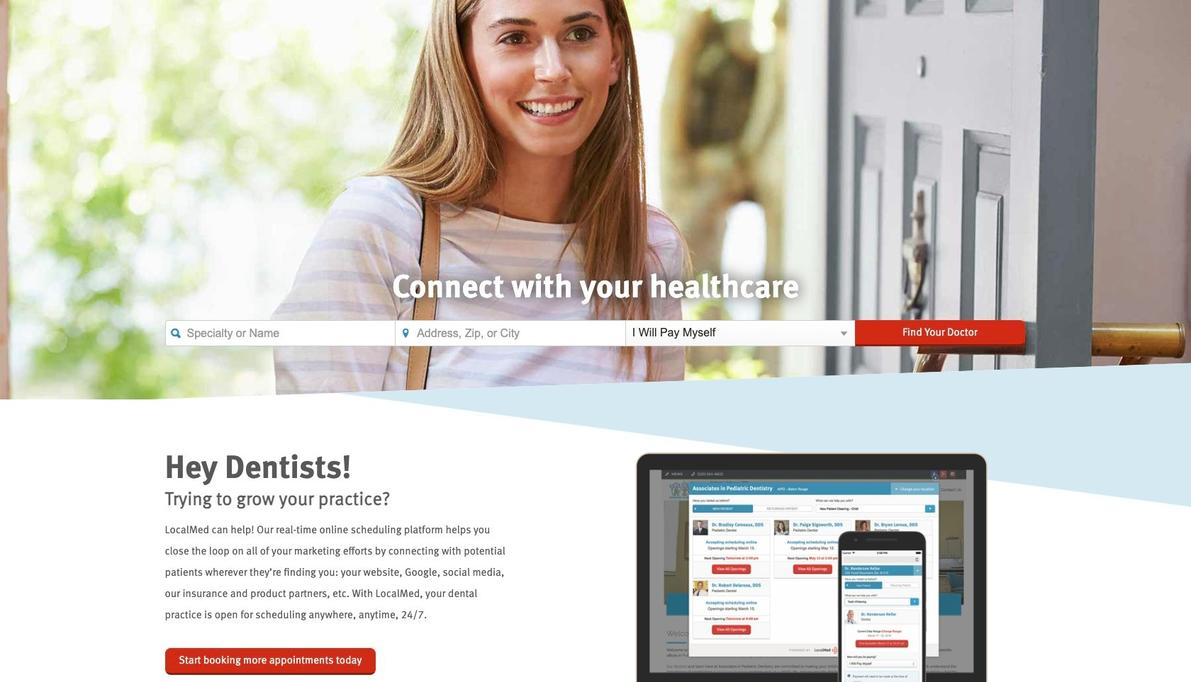 Task type: locate. For each thing, give the bounding box(es) containing it.
None text field
[[165, 320, 395, 346]]

schedule icon image
[[596, 453, 1026, 683]]

open menu image
[[839, 329, 850, 339]]

Select an insurance… text field
[[625, 320, 856, 346]]



Task type: describe. For each thing, give the bounding box(es) containing it.
Specialty or Name text field
[[165, 320, 395, 346]]

Address, Zip, or City text field
[[395, 320, 625, 346]]



